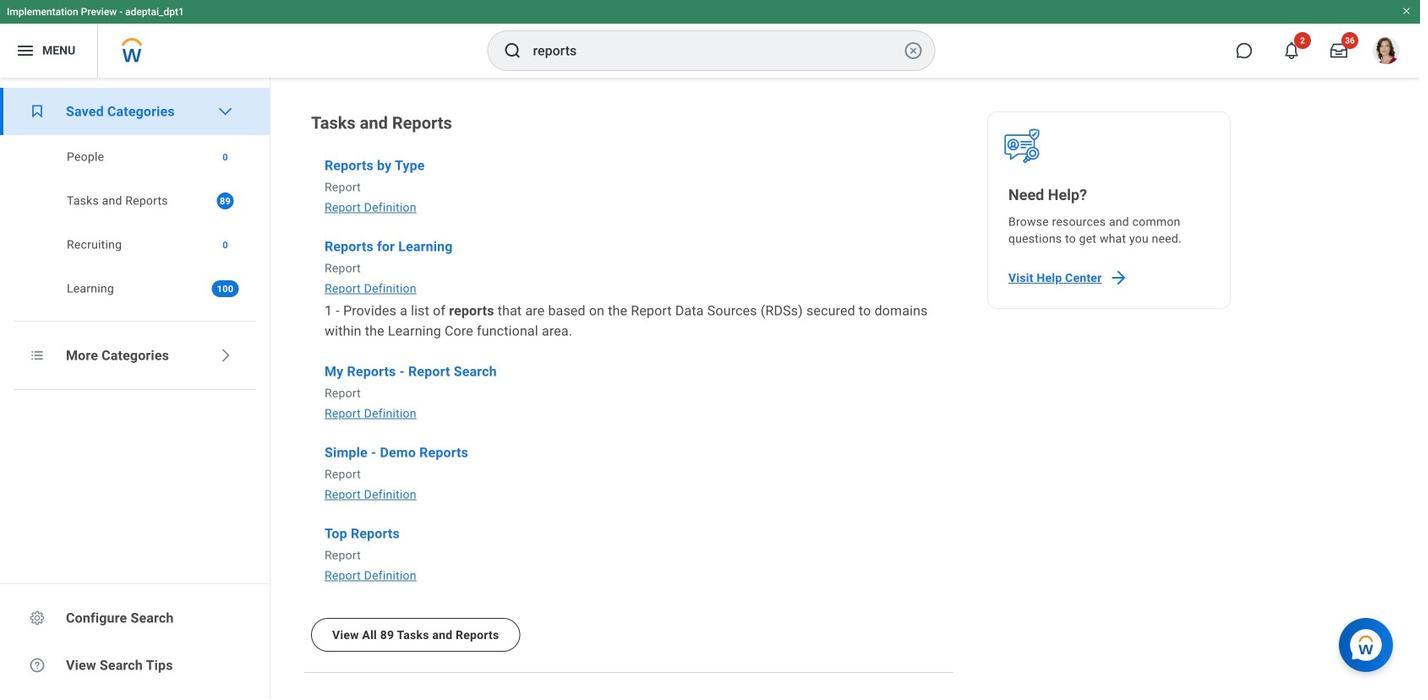 Task type: describe. For each thing, give the bounding box(es) containing it.
justify image
[[15, 41, 36, 61]]

x circle image
[[903, 41, 924, 61]]

inbox large image
[[1331, 42, 1348, 59]]

question outline image
[[29, 658, 46, 675]]

chevron down image
[[217, 103, 234, 120]]

media mylearning image
[[29, 103, 46, 120]]

arrow right image
[[1109, 268, 1129, 288]]

notifications large image
[[1283, 42, 1300, 59]]



Task type: locate. For each thing, give the bounding box(es) containing it.
gear image
[[29, 610, 46, 627]]

chevron right image
[[217, 347, 234, 364]]

89 results element
[[217, 193, 234, 210]]

prompts image
[[29, 347, 46, 364]]

banner
[[0, 0, 1420, 78]]

search image
[[503, 41, 523, 61]]

main content
[[271, 78, 1420, 700]]

list
[[0, 88, 270, 311], [0, 135, 270, 311], [304, 156, 954, 585]]

close environment banner image
[[1402, 6, 1412, 16]]

100 results element
[[212, 281, 239, 298]]

profile logan mcneil image
[[1373, 37, 1400, 68]]

Search Workday  search field
[[533, 32, 900, 69]]



Task type: vqa. For each thing, say whether or not it's contained in the screenshot.
Job
no



